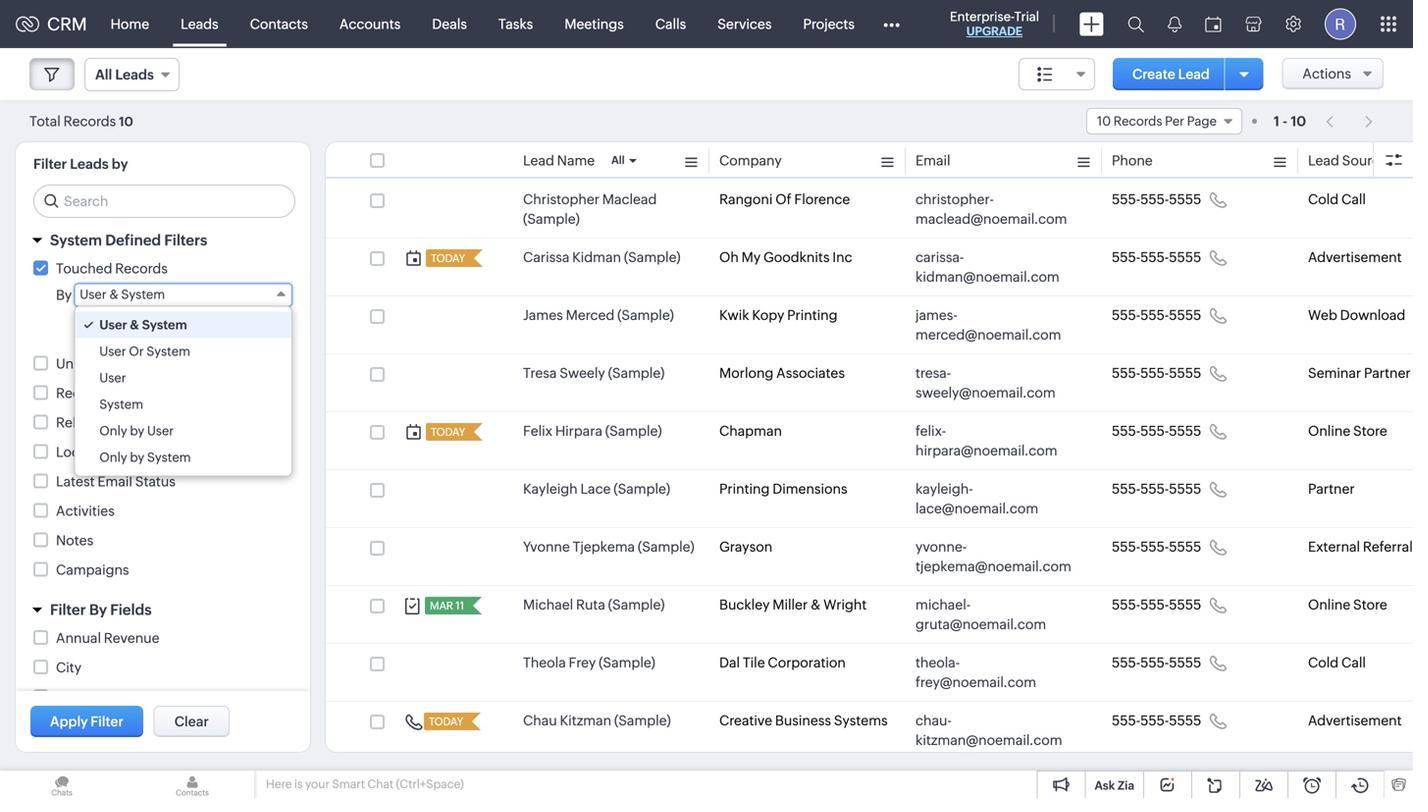 Task type: locate. For each thing, give the bounding box(es) containing it.
&
[[109, 287, 119, 302], [130, 318, 139, 332], [811, 597, 821, 613]]

(sample) right kidman
[[624, 249, 681, 265]]

leads down total records 10
[[70, 156, 109, 172]]

printing up grayson
[[720, 481, 770, 497]]

(sample) right lace
[[614, 481, 670, 497]]

navigation
[[1317, 107, 1384, 135]]

(sample) for theola frey (sample)
[[599, 655, 656, 670]]

by inside dropdown button
[[89, 601, 107, 618]]

0 horizontal spatial company
[[56, 689, 118, 705]]

system defined filters
[[50, 232, 207, 249]]

untouched
[[56, 356, 128, 372]]

0 horizontal spatial by
[[56, 287, 72, 303]]

2 vertical spatial &
[[811, 597, 821, 613]]

zia
[[1118, 779, 1135, 792]]

(sample) right tjepkema
[[638, 539, 695, 555]]

0 horizontal spatial lead
[[523, 153, 554, 168]]

here is your smart chat (ctrl+space)
[[266, 777, 464, 791]]

8 555-555-5555 from the top
[[1112, 597, 1202, 613]]

0 horizontal spatial email
[[98, 474, 132, 489]]

kwik
[[720, 307, 750, 323]]

action up related records action
[[105, 385, 147, 401]]

& down touched records
[[109, 287, 119, 302]]

online down the external
[[1309, 597, 1351, 613]]

your
[[305, 777, 330, 791]]

1 online store from the top
[[1309, 423, 1388, 439]]

0 vertical spatial only
[[99, 424, 127, 438]]

carissa- kidman@noemail.com link
[[916, 247, 1073, 287]]

1 vertical spatial online
[[1309, 597, 1351, 613]]

2 only from the top
[[99, 450, 127, 465]]

(sample) right ruta
[[608, 597, 665, 613]]

download
[[1341, 307, 1406, 323]]

logo image
[[16, 16, 39, 32]]

annual revenue
[[56, 630, 159, 646]]

yvonne- tjepkema@noemail.com
[[916, 539, 1072, 574]]

9 5555 from the top
[[1169, 655, 1202, 670]]

create lead button
[[1113, 58, 1230, 90]]

1 advertisement from the top
[[1309, 249, 1402, 265]]

apply
[[50, 714, 88, 729]]

1 vertical spatial filter
[[50, 601, 86, 618]]

user inside user & system option
[[99, 318, 127, 332]]

chau
[[523, 713, 557, 728]]

10 inside total records 10
[[119, 114, 133, 129]]

1 vertical spatial action
[[163, 415, 205, 430]]

rangoni
[[720, 191, 773, 207]]

1 vertical spatial partner
[[1309, 481, 1355, 497]]

1 vertical spatial today link
[[426, 423, 467, 441]]

2 call from the top
[[1342, 655, 1366, 670]]

partner
[[1364, 365, 1411, 381], [1309, 481, 1355, 497]]

projects
[[803, 16, 855, 32]]

by
[[56, 287, 72, 303], [89, 601, 107, 618]]

only up latest email status on the bottom of page
[[99, 450, 127, 465]]

10 for total records 10
[[119, 114, 133, 129]]

1 vertical spatial &
[[130, 318, 139, 332]]

partner right seminar
[[1364, 365, 1411, 381]]

deals
[[432, 16, 467, 32]]

user for user or system
[[99, 344, 126, 359]]

frey@noemail.com
[[916, 674, 1037, 690]]

online down seminar
[[1309, 423, 1351, 439]]

user & system
[[99, 318, 187, 332]]

records for touched
[[115, 261, 168, 276]]

4 5555 from the top
[[1169, 365, 1202, 381]]

felix- hirpara@noemail.com link
[[916, 421, 1073, 460]]

records for related
[[107, 415, 160, 430]]

upgrade
[[967, 25, 1023, 38]]

lead left source
[[1309, 153, 1340, 168]]

& inside row group
[[811, 597, 821, 613]]

Search text field
[[34, 186, 294, 217]]

0 vertical spatial company
[[720, 153, 782, 168]]

system up related records action
[[99, 397, 143, 412]]

2 horizontal spatial &
[[811, 597, 821, 613]]

filter inside dropdown button
[[50, 601, 86, 618]]

1 horizontal spatial email
[[916, 153, 951, 168]]

online store down seminar partner
[[1309, 423, 1388, 439]]

activities
[[56, 503, 115, 519]]

2 cold from the top
[[1309, 655, 1339, 670]]

(sample) right sweely
[[608, 365, 665, 381]]

0 vertical spatial leads
[[181, 16, 219, 32]]

michael
[[523, 597, 573, 613]]

1 vertical spatial store
[[1354, 597, 1388, 613]]

chapman
[[720, 423, 782, 439]]

0 vertical spatial cold
[[1309, 191, 1339, 207]]

rangoni of florence
[[720, 191, 850, 207]]

0 vertical spatial today link
[[426, 249, 467, 267]]

call for theola- frey@noemail.com
[[1342, 655, 1366, 670]]

filters
[[164, 232, 207, 249]]

by up annual revenue
[[89, 601, 107, 618]]

2 vertical spatial filter
[[91, 714, 124, 729]]

company up rangoni
[[720, 153, 782, 168]]

user
[[80, 287, 107, 302], [99, 318, 127, 332], [99, 344, 126, 359], [99, 371, 126, 385], [147, 424, 174, 438]]

cold for christopher- maclead@noemail.com
[[1309, 191, 1339, 207]]

(ctrl+space)
[[396, 777, 464, 791]]

2 cold call from the top
[[1309, 655, 1366, 670]]

today link
[[426, 249, 467, 267], [426, 423, 467, 441], [424, 713, 465, 730]]

christopher-
[[916, 191, 994, 207]]

records for untouched
[[131, 356, 183, 372]]

ask
[[1095, 779, 1115, 792]]

1 vertical spatial only
[[99, 450, 127, 465]]

filter
[[33, 156, 67, 172], [50, 601, 86, 618], [91, 714, 124, 729]]

online
[[1309, 423, 1351, 439], [1309, 597, 1351, 613]]

system up the touched on the top left of the page
[[50, 232, 102, 249]]

carissa kidman (sample) link
[[523, 247, 681, 267]]

10
[[1291, 113, 1307, 129], [119, 114, 133, 129]]

(sample) inside christopher maclead (sample)
[[523, 211, 580, 227]]

online store
[[1309, 423, 1388, 439], [1309, 597, 1388, 613]]

user inside user or system option
[[99, 344, 126, 359]]

& for by
[[109, 287, 119, 302]]

campaigns
[[56, 562, 129, 578]]

tasks
[[499, 16, 533, 32]]

online store down external referral
[[1309, 597, 1388, 613]]

partner up the external
[[1309, 481, 1355, 497]]

(sample) right the hirpara
[[605, 423, 662, 439]]

notes
[[56, 533, 93, 548]]

sweely@noemail.com
[[916, 385, 1056, 401]]

of
[[776, 191, 792, 207]]

1 only from the top
[[99, 424, 127, 438]]

user inside only by user option
[[147, 424, 174, 438]]

2 advertisement from the top
[[1309, 713, 1402, 728]]

all
[[612, 154, 625, 166]]

filter for filter by fields
[[50, 601, 86, 618]]

action up only by system option
[[163, 415, 205, 430]]

cold call for christopher- maclead@noemail.com
[[1309, 191, 1366, 207]]

home
[[111, 16, 149, 32]]

michael ruta (sample)
[[523, 597, 665, 613]]

only by system option
[[75, 444, 292, 471]]

1 horizontal spatial &
[[130, 318, 139, 332]]

yvonne tjepkema (sample) link
[[523, 537, 695, 557]]

0 vertical spatial cold call
[[1309, 191, 1366, 207]]

1 vertical spatial cold call
[[1309, 655, 1366, 670]]

meetings link
[[549, 0, 640, 48]]

row group
[[326, 181, 1414, 760]]

(sample) right "merced"
[[618, 307, 674, 323]]

email down only by system
[[98, 474, 132, 489]]

today link for carissa
[[426, 249, 467, 267]]

1 5555 from the top
[[1169, 191, 1202, 207]]

0 horizontal spatial 10
[[119, 114, 133, 129]]

christopher maclead (sample) link
[[523, 189, 700, 229]]

0 vertical spatial by
[[56, 287, 72, 303]]

1 horizontal spatial lead
[[1179, 66, 1210, 82]]

1 horizontal spatial partner
[[1364, 365, 1411, 381]]

0 vertical spatial email
[[916, 153, 951, 168]]

9 555-555-5555 from the top
[[1112, 655, 1202, 670]]

annual
[[56, 630, 101, 646]]

systems
[[834, 713, 888, 728]]

(sample) for christopher maclead (sample)
[[523, 211, 580, 227]]

by up only by system
[[130, 424, 144, 438]]

1 cold from the top
[[1309, 191, 1339, 207]]

hirpara@noemail.com
[[916, 443, 1058, 458]]

store down external referral
[[1354, 597, 1388, 613]]

0 vertical spatial call
[[1342, 191, 1366, 207]]

1 horizontal spatial 10
[[1291, 113, 1307, 129]]

1 horizontal spatial company
[[720, 153, 782, 168]]

0 vertical spatial store
[[1354, 423, 1388, 439]]

5 5555 from the top
[[1169, 423, 1202, 439]]

profile image
[[1325, 8, 1357, 40]]

record
[[56, 385, 102, 401]]

chau- kitzman@noemail.com
[[916, 713, 1063, 748]]

leads right home link
[[181, 16, 219, 32]]

10 for 1 - 10
[[1291, 113, 1307, 129]]

1 vertical spatial advertisement
[[1309, 713, 1402, 728]]

lead left name
[[523, 153, 554, 168]]

by down total records 10
[[112, 156, 128, 172]]

555-
[[1112, 191, 1141, 207], [1141, 191, 1169, 207], [1112, 249, 1141, 265], [1141, 249, 1169, 265], [1112, 307, 1141, 323], [1141, 307, 1169, 323], [1112, 365, 1141, 381], [1141, 365, 1169, 381], [1112, 423, 1141, 439], [1141, 423, 1169, 439], [1112, 481, 1141, 497], [1141, 481, 1169, 497], [1112, 539, 1141, 555], [1141, 539, 1169, 555], [1112, 597, 1141, 613], [1141, 597, 1169, 613], [1112, 655, 1141, 670], [1141, 655, 1169, 670], [1112, 713, 1141, 728], [1141, 713, 1169, 728]]

search element
[[1116, 0, 1156, 48]]

1 vertical spatial online store
[[1309, 597, 1388, 613]]

by down the touched on the top left of the page
[[56, 287, 72, 303]]

2 store from the top
[[1354, 597, 1388, 613]]

dimensions
[[773, 481, 848, 497]]

filter right apply
[[91, 714, 124, 729]]

records for total
[[63, 113, 116, 129]]

create menu image
[[1080, 12, 1104, 36]]

0 vertical spatial &
[[109, 287, 119, 302]]

online for felix- hirpara@noemail.com
[[1309, 423, 1351, 439]]

by down only by user
[[130, 450, 144, 465]]

0 vertical spatial advertisement
[[1309, 249, 1402, 265]]

theola
[[523, 655, 566, 670]]

10 up filter leads by on the left top
[[119, 114, 133, 129]]

1 vertical spatial by
[[89, 601, 107, 618]]

only for only by user
[[99, 424, 127, 438]]

1 horizontal spatial by
[[89, 601, 107, 618]]

0 vertical spatial action
[[105, 385, 147, 401]]

0 vertical spatial today
[[431, 252, 465, 265]]

1 vertical spatial call
[[1342, 655, 1366, 670]]

projects link
[[788, 0, 871, 48]]

meetings
[[565, 16, 624, 32]]

5555
[[1169, 191, 1202, 207], [1169, 249, 1202, 265], [1169, 307, 1202, 323], [1169, 365, 1202, 381], [1169, 423, 1202, 439], [1169, 481, 1202, 497], [1169, 539, 1202, 555], [1169, 597, 1202, 613], [1169, 655, 1202, 670], [1169, 713, 1202, 728]]

only down the record action
[[99, 424, 127, 438]]

0 horizontal spatial action
[[105, 385, 147, 401]]

system up user & system at left
[[121, 287, 165, 302]]

& inside by user & system
[[109, 287, 119, 302]]

creative business systems
[[720, 713, 888, 728]]

user for user
[[99, 371, 126, 385]]

1 store from the top
[[1354, 423, 1388, 439]]

kayleigh
[[523, 481, 578, 497]]

0 horizontal spatial &
[[109, 287, 119, 302]]

0 horizontal spatial leads
[[70, 156, 109, 172]]

6 5555 from the top
[[1169, 481, 1202, 497]]

user for user & system
[[99, 318, 127, 332]]

filter up annual
[[50, 601, 86, 618]]

0 horizontal spatial printing
[[720, 481, 770, 497]]

total records 10
[[29, 113, 133, 129]]

lead for lead name
[[523, 153, 554, 168]]

theola-
[[916, 655, 960, 670]]

leads
[[181, 16, 219, 32], [70, 156, 109, 172]]

2 vertical spatial today
[[429, 716, 463, 728]]

system up user or system option
[[142, 318, 187, 332]]

& up or
[[130, 318, 139, 332]]

0 vertical spatial filter
[[33, 156, 67, 172]]

2 online store from the top
[[1309, 597, 1388, 613]]

email up christopher-
[[916, 153, 951, 168]]

locked
[[56, 444, 103, 460]]

contacts link
[[234, 0, 324, 48]]

0 vertical spatial online
[[1309, 423, 1351, 439]]

1 cold call from the top
[[1309, 191, 1366, 207]]

1 online from the top
[[1309, 423, 1351, 439]]

(sample) down christopher
[[523, 211, 580, 227]]

filter down total
[[33, 156, 67, 172]]

services link
[[702, 0, 788, 48]]

lead right create
[[1179, 66, 1210, 82]]

2 online from the top
[[1309, 597, 1351, 613]]

1 vertical spatial cold
[[1309, 655, 1339, 670]]

1 vertical spatial by
[[130, 424, 144, 438]]

(sample) right frey on the left bottom of page
[[599, 655, 656, 670]]

user & system option
[[75, 312, 292, 338]]

corporation
[[768, 655, 846, 670]]

2 vertical spatial today link
[[424, 713, 465, 730]]

10 555-555-5555 from the top
[[1112, 713, 1202, 728]]

user inside user option
[[99, 371, 126, 385]]

1 call from the top
[[1342, 191, 1366, 207]]

online for michael- gruta@noemail.com
[[1309, 597, 1351, 613]]

(sample) right kitzman
[[614, 713, 671, 728]]

& right miller
[[811, 597, 821, 613]]

2 horizontal spatial lead
[[1309, 153, 1340, 168]]

list box
[[75, 307, 292, 476]]

ask zia
[[1095, 779, 1135, 792]]

1 vertical spatial company
[[56, 689, 118, 705]]

touched records
[[56, 261, 168, 276]]

printing right kopy on the right
[[787, 307, 838, 323]]

1 vertical spatial today
[[431, 426, 465, 438]]

company up apply filter
[[56, 689, 118, 705]]

2 5555 from the top
[[1169, 249, 1202, 265]]

1 vertical spatial printing
[[720, 481, 770, 497]]

5 555-555-5555 from the top
[[1112, 423, 1202, 439]]

10 right -
[[1291, 113, 1307, 129]]

store down seminar partner
[[1354, 423, 1388, 439]]

1 horizontal spatial action
[[163, 415, 205, 430]]

0 vertical spatial online store
[[1309, 423, 1388, 439]]

chats image
[[0, 771, 124, 798]]

2 vertical spatial by
[[130, 450, 144, 465]]

tresa- sweely@noemail.com
[[916, 365, 1056, 401]]

0 vertical spatial printing
[[787, 307, 838, 323]]



Task type: describe. For each thing, give the bounding box(es) containing it.
kayleigh- lace@noemail.com
[[916, 481, 1039, 516]]

name
[[557, 153, 595, 168]]

untouched records
[[56, 356, 183, 372]]

touched
[[56, 261, 112, 276]]

profile element
[[1313, 0, 1368, 48]]

filter leads by
[[33, 156, 128, 172]]

10 5555 from the top
[[1169, 713, 1202, 728]]

(sample) for michael ruta (sample)
[[608, 597, 665, 613]]

signals image
[[1168, 16, 1182, 32]]

tresa sweely (sample)
[[523, 365, 665, 381]]

felix hirpara (sample) link
[[523, 421, 662, 441]]

chau-
[[916, 713, 952, 728]]

1 - 10
[[1274, 113, 1307, 129]]

miller
[[773, 597, 808, 613]]

theola frey (sample)
[[523, 655, 656, 670]]

chau kitzman (sample)
[[523, 713, 671, 728]]

online store for felix- hirpara@noemail.com
[[1309, 423, 1388, 439]]

lead for lead source
[[1309, 153, 1340, 168]]

by for user
[[130, 424, 144, 438]]

morlong
[[720, 365, 774, 381]]

(sample) for yvonne tjepkema (sample)
[[638, 539, 695, 555]]

revenue
[[104, 630, 159, 646]]

& inside user & system option
[[130, 318, 139, 332]]

(sample) for kayleigh lace (sample)
[[614, 481, 670, 497]]

oh
[[720, 249, 739, 265]]

online store for michael- gruta@noemail.com
[[1309, 597, 1388, 613]]

0 vertical spatial by
[[112, 156, 128, 172]]

james merced (sample)
[[523, 307, 674, 323]]

crm
[[47, 14, 87, 34]]

& for buckley
[[811, 597, 821, 613]]

trial
[[1015, 9, 1040, 24]]

carissa- kidman@noemail.com
[[916, 249, 1060, 285]]

3 555-555-5555 from the top
[[1112, 307, 1202, 323]]

inc
[[833, 249, 853, 265]]

goodknits
[[764, 249, 830, 265]]

today for felix hirpara (sample)
[[431, 426, 465, 438]]

latest email status
[[56, 474, 176, 489]]

michael ruta (sample) link
[[523, 595, 665, 615]]

0 vertical spatial partner
[[1364, 365, 1411, 381]]

search image
[[1128, 16, 1145, 32]]

today link for chau
[[424, 713, 465, 730]]

chau- kitzman@noemail.com link
[[916, 711, 1073, 750]]

filter inside button
[[91, 714, 124, 729]]

user option
[[75, 365, 292, 391]]

filter for filter leads by
[[33, 156, 67, 172]]

kayleigh-
[[916, 481, 973, 497]]

related
[[56, 415, 105, 430]]

apply filter button
[[30, 706, 143, 737]]

(sample) for carissa kidman (sample)
[[624, 249, 681, 265]]

accounts
[[339, 16, 401, 32]]

calls link
[[640, 0, 702, 48]]

filter by fields
[[50, 601, 152, 618]]

user inside by user & system
[[80, 287, 107, 302]]

system inside option
[[142, 318, 187, 332]]

smart
[[332, 777, 365, 791]]

associates
[[777, 365, 845, 381]]

1 horizontal spatial leads
[[181, 16, 219, 32]]

system up user option at the left of page
[[146, 344, 190, 359]]

lead inside button
[[1179, 66, 1210, 82]]

advertisement for carissa- kidman@noemail.com
[[1309, 249, 1402, 265]]

only for only by system
[[99, 450, 127, 465]]

cold call for theola- frey@noemail.com
[[1309, 655, 1366, 670]]

signals element
[[1156, 0, 1194, 48]]

call for christopher- maclead@noemail.com
[[1342, 191, 1366, 207]]

system inside by user & system
[[121, 287, 165, 302]]

or
[[129, 344, 144, 359]]

dal
[[720, 655, 740, 670]]

cold for theola- frey@noemail.com
[[1309, 655, 1339, 670]]

creative
[[720, 713, 773, 728]]

crm link
[[16, 14, 87, 34]]

james- merced@noemail.com link
[[916, 305, 1073, 345]]

list box containing user & system
[[75, 307, 292, 476]]

today for chau kitzman (sample)
[[429, 716, 463, 728]]

row group containing christopher maclead (sample)
[[326, 181, 1414, 760]]

by for system
[[130, 450, 144, 465]]

grayson
[[720, 539, 773, 555]]

advertisement for chau- kitzman@noemail.com
[[1309, 713, 1402, 728]]

christopher- maclead@noemail.com link
[[916, 189, 1073, 229]]

tjepkema
[[573, 539, 635, 555]]

create lead
[[1133, 66, 1210, 82]]

store for felix- hirpara@noemail.com
[[1354, 423, 1388, 439]]

buckley
[[720, 597, 770, 613]]

chat
[[368, 777, 394, 791]]

my
[[742, 249, 761, 265]]

buckley miller & wright
[[720, 597, 867, 613]]

merced@noemail.com
[[916, 327, 1062, 343]]

filter by fields button
[[16, 592, 310, 627]]

maclead@noemail.com
[[916, 211, 1067, 227]]

4 555-555-5555 from the top
[[1112, 365, 1202, 381]]

only by user option
[[75, 418, 292, 444]]

system inside dropdown button
[[50, 232, 102, 249]]

fields
[[110, 601, 152, 618]]

by user & system
[[56, 287, 165, 303]]

(sample) for felix hirpara (sample)
[[605, 423, 662, 439]]

-
[[1283, 113, 1288, 129]]

(sample) for tresa sweely (sample)
[[608, 365, 665, 381]]

yvonne tjepkema (sample)
[[523, 539, 695, 555]]

james
[[523, 307, 563, 323]]

3 5555 from the top
[[1169, 307, 1202, 323]]

system up status
[[147, 450, 191, 465]]

yvonne
[[523, 539, 570, 555]]

referral
[[1363, 539, 1413, 555]]

today for carissa kidman (sample)
[[431, 252, 465, 265]]

(sample) for james merced (sample)
[[618, 307, 674, 323]]

tresa-
[[916, 365, 951, 381]]

tresa
[[523, 365, 557, 381]]

store for michael- gruta@noemail.com
[[1354, 597, 1388, 613]]

status
[[135, 474, 176, 489]]

carissa
[[523, 249, 570, 265]]

carissa kidman (sample)
[[523, 249, 681, 265]]

wright
[[824, 597, 867, 613]]

1 555-555-5555 from the top
[[1112, 191, 1202, 207]]

lead source
[[1309, 153, 1388, 168]]

mar 11 link
[[425, 597, 466, 615]]

christopher maclead (sample)
[[523, 191, 657, 227]]

create menu element
[[1068, 0, 1116, 48]]

6 555-555-5555 from the top
[[1112, 481, 1202, 497]]

enterprise-
[[950, 9, 1015, 24]]

contacts image
[[131, 771, 254, 798]]

7 5555 from the top
[[1169, 539, 1202, 555]]

felix- hirpara@noemail.com
[[916, 423, 1058, 458]]

mar
[[430, 600, 453, 612]]

(sample) for chau kitzman (sample)
[[614, 713, 671, 728]]

system option
[[75, 391, 292, 418]]

2 555-555-5555 from the top
[[1112, 249, 1202, 265]]

theola- frey@noemail.com link
[[916, 653, 1073, 692]]

1 vertical spatial leads
[[70, 156, 109, 172]]

hirpara
[[555, 423, 603, 439]]

8 5555 from the top
[[1169, 597, 1202, 613]]

user or system option
[[75, 338, 292, 365]]

business
[[775, 713, 831, 728]]

7 555-555-5555 from the top
[[1112, 539, 1202, 555]]

external
[[1309, 539, 1361, 555]]

today link for felix
[[426, 423, 467, 441]]

tresa sweely (sample) link
[[523, 363, 665, 383]]

web
[[1309, 307, 1338, 323]]

only by system
[[99, 450, 191, 465]]

11
[[456, 600, 464, 612]]

calendar image
[[1205, 16, 1222, 32]]

here
[[266, 777, 292, 791]]

1 horizontal spatial printing
[[787, 307, 838, 323]]

1 vertical spatial email
[[98, 474, 132, 489]]

maclead
[[603, 191, 657, 207]]

0 horizontal spatial partner
[[1309, 481, 1355, 497]]

User & System field
[[74, 283, 293, 307]]

lace
[[581, 481, 611, 497]]

web download
[[1309, 307, 1406, 323]]



Task type: vqa. For each thing, say whether or not it's contained in the screenshot.


